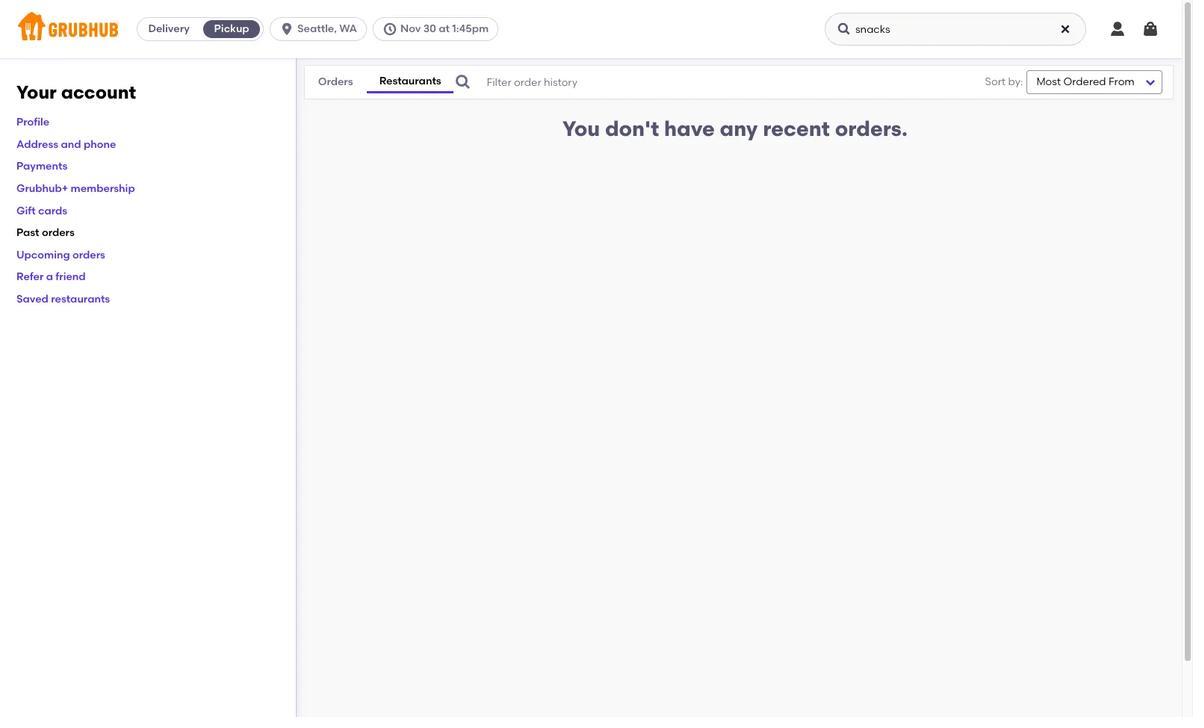 Task type: describe. For each thing, give the bounding box(es) containing it.
nov
[[401, 22, 421, 35]]

you
[[563, 116, 600, 141]]

address and phone link
[[16, 138, 116, 151]]

Search for food, convenience, alcohol... search field
[[825, 13, 1087, 46]]

grubhub+ membership link
[[16, 182, 135, 195]]

delivery button
[[138, 17, 200, 41]]

payments
[[16, 160, 68, 173]]

orders button
[[305, 72, 367, 93]]

have
[[665, 116, 715, 141]]

pickup button
[[200, 17, 263, 41]]

your account
[[16, 81, 136, 103]]

profile
[[16, 116, 49, 129]]

svg image for filter order history 'search field'
[[454, 73, 472, 91]]

saved restaurants
[[16, 293, 110, 306]]

a
[[46, 271, 53, 284]]

1:45pm
[[452, 22, 489, 35]]

orders for past orders
[[42, 227, 75, 239]]

gift cards link
[[16, 205, 67, 217]]

address
[[16, 138, 58, 151]]

svg image inside seattle, wa button
[[280, 22, 295, 37]]

refer a friend
[[16, 271, 86, 284]]

payments link
[[16, 160, 68, 173]]

pickup
[[214, 22, 249, 35]]

past
[[16, 227, 39, 239]]

wa
[[340, 22, 357, 35]]

profile link
[[16, 116, 49, 129]]

seattle, wa button
[[270, 17, 373, 41]]

membership
[[71, 182, 135, 195]]

account
[[61, 81, 136, 103]]

Filter order history search field
[[454, 66, 949, 99]]

gift
[[16, 205, 36, 217]]

saved
[[16, 293, 48, 306]]

upcoming orders
[[16, 249, 105, 261]]

delivery
[[148, 22, 190, 35]]

2 horizontal spatial svg image
[[1109, 20, 1127, 38]]



Task type: locate. For each thing, give the bounding box(es) containing it.
seattle, wa
[[298, 22, 357, 35]]

recent
[[763, 116, 831, 141]]

1 horizontal spatial svg image
[[1060, 23, 1072, 35]]

orders up friend at the top left
[[73, 249, 105, 261]]

refer a friend link
[[16, 271, 86, 284]]

sort by:
[[986, 75, 1024, 88]]

and
[[61, 138, 81, 151]]

refer
[[16, 271, 44, 284]]

svg image for search for food, convenience, alcohol... "search field"
[[1060, 23, 1072, 35]]

main navigation navigation
[[0, 0, 1183, 58]]

svg image
[[1142, 20, 1160, 38], [280, 22, 295, 37], [383, 22, 398, 37], [837, 22, 852, 37]]

address and phone
[[16, 138, 116, 151]]

you don't have any recent orders.
[[563, 116, 908, 141]]

nov 30 at 1:45pm
[[401, 22, 489, 35]]

1 vertical spatial orders
[[73, 249, 105, 261]]

past orders
[[16, 227, 75, 239]]

orders
[[42, 227, 75, 239], [73, 249, 105, 261]]

restaurants
[[51, 293, 110, 306]]

orders.
[[836, 116, 908, 141]]

restaurants button
[[367, 71, 454, 94]]

seattle,
[[298, 22, 337, 35]]

upcoming
[[16, 249, 70, 261]]

any
[[720, 116, 758, 141]]

friend
[[56, 271, 86, 284]]

orders for upcoming orders
[[73, 249, 105, 261]]

svg image
[[1109, 20, 1127, 38], [1060, 23, 1072, 35], [454, 73, 472, 91]]

by:
[[1009, 75, 1024, 88]]

cards
[[38, 205, 67, 217]]

svg image inside nov 30 at 1:45pm button
[[383, 22, 398, 37]]

nov 30 at 1:45pm button
[[373, 17, 505, 41]]

restaurants
[[379, 75, 442, 87]]

grubhub+ membership
[[16, 182, 135, 195]]

orders up upcoming orders
[[42, 227, 75, 239]]

orders
[[318, 76, 353, 88]]

sort
[[986, 75, 1006, 88]]

don't
[[605, 116, 660, 141]]

0 vertical spatial orders
[[42, 227, 75, 239]]

your
[[16, 81, 57, 103]]

saved restaurants link
[[16, 293, 110, 306]]

0 horizontal spatial svg image
[[454, 73, 472, 91]]

at
[[439, 22, 450, 35]]

phone
[[84, 138, 116, 151]]

upcoming orders link
[[16, 249, 105, 261]]

30
[[424, 22, 436, 35]]

past orders link
[[16, 227, 75, 239]]

grubhub+
[[16, 182, 68, 195]]

gift cards
[[16, 205, 67, 217]]



Task type: vqa. For each thing, say whether or not it's contained in the screenshot.
left 4.5
no



